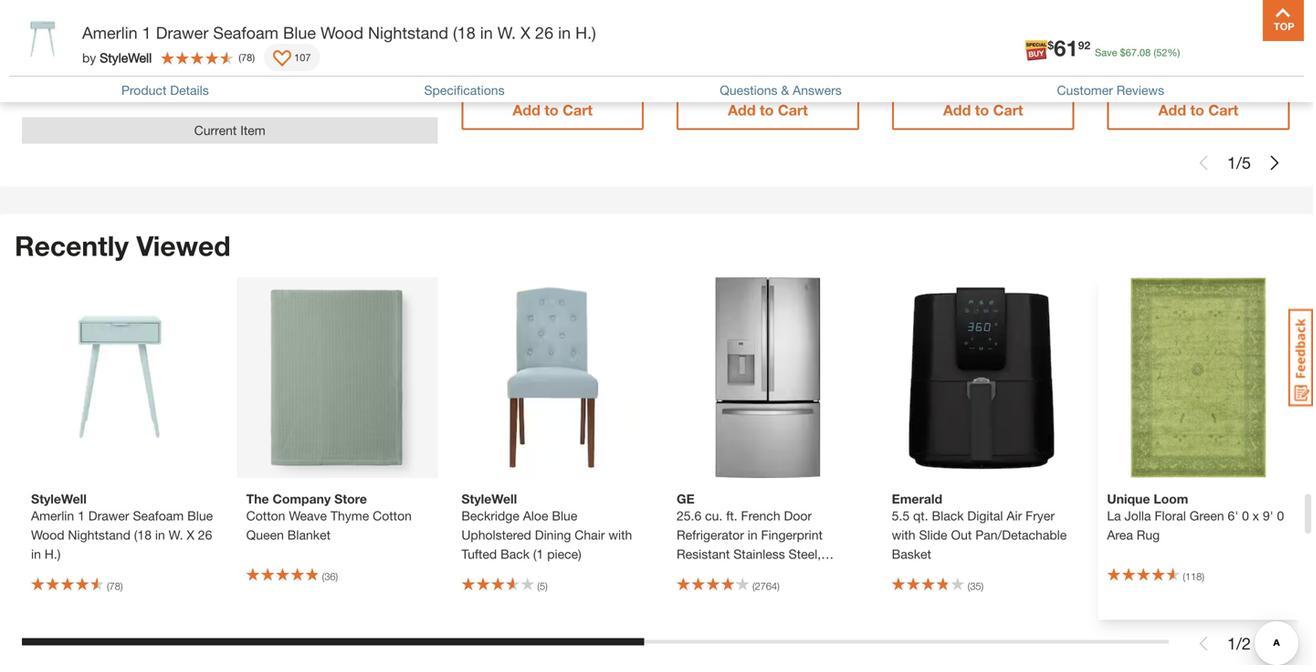 Task type: describe. For each thing, give the bounding box(es) containing it.
107
[[294, 52, 311, 63]]

by
[[82, 50, 96, 65]]

( 36 )
[[322, 571, 338, 583]]

main product image image
[[22, 0, 438, 118]]

( right "08"
[[1154, 47, 1156, 58]]

2 add to cart button from the left
[[677, 90, 859, 130]]

drawer inside stylewell amerlin 1 drawer seafoam blue wood nightstand (18 in w. x 26 in h.)
[[88, 508, 129, 524]]

questions & answers
[[720, 83, 842, 98]]

aloe
[[523, 508, 548, 524]]

item
[[240, 123, 265, 138]]

details
[[170, 83, 209, 98]]

current
[[194, 123, 237, 138]]

pan/detachable
[[975, 528, 1067, 543]]

9'
[[1263, 508, 1274, 524]]

product details
[[121, 83, 209, 98]]

(1
[[533, 547, 544, 562]]

stylewell amerlin 1 drawer seafoam blue wood nightstand (18 in w. x 26 in h.)
[[31, 492, 213, 562]]

1 vertical spatial ( 78 )
[[107, 581, 123, 592]]

slide
[[919, 528, 947, 543]]

to inside 112 add to cart
[[545, 101, 559, 119]]

1 horizontal spatial blue
[[283, 23, 316, 42]]

steel,
[[789, 547, 821, 562]]

reviews
[[1117, 83, 1164, 98]]

w. inside stylewell amerlin 1 drawer seafoam blue wood nightstand (18 in w. x 26 in h.)
[[169, 528, 183, 543]]

36
[[324, 571, 336, 583]]

dining
[[535, 528, 571, 543]]

107 button
[[264, 44, 320, 71]]

customer reviews
[[1057, 83, 1164, 98]]

black
[[932, 508, 964, 524]]

blue inside stylewell beckridge aloe blue upholstered dining chair with tufted back (1 piece)
[[552, 508, 577, 524]]

$ for 61
[[1048, 39, 1054, 52]]

ge 25.6 cu. ft. french door refrigerator in fingerprint resistant stainless steel, energy star
[[677, 492, 823, 581]]

fingerprint
[[761, 528, 823, 543]]

&
[[781, 83, 789, 98]]

piece)
[[547, 547, 582, 562]]

112 add to cart
[[472, 38, 593, 119]]

to inside $ 116 93 add to cart
[[1190, 101, 1204, 119]]

1 / 5
[[1227, 153, 1251, 173]]

) for emerald 5.5 qt. black digital air fryer with slide out pan/detachable basket
[[981, 581, 984, 592]]

$ 61 92
[[1048, 35, 1090, 61]]

queen
[[246, 528, 284, 543]]

resistant
[[677, 547, 730, 562]]

1 cotton from the left
[[246, 508, 285, 524]]

1 horizontal spatial stylewell
[[100, 50, 152, 65]]

fryer
[[1026, 508, 1055, 524]]

2 0 from the left
[[1277, 508, 1284, 524]]

( 35 )
[[968, 581, 984, 592]]

thyme
[[331, 508, 369, 524]]

93
[[1155, 41, 1167, 54]]

0 horizontal spatial 5
[[540, 581, 545, 592]]

.
[[1137, 47, 1140, 58]]

weave
[[289, 508, 327, 524]]

/ for 5
[[1236, 153, 1242, 173]]

stylewell for stylewell amerlin 1 drawer seafoam blue wood nightstand (18 in w. x 26 in h.)
[[31, 492, 87, 507]]

0 vertical spatial wood
[[321, 23, 363, 42]]

25.6
[[677, 508, 702, 524]]

star
[[732, 566, 763, 581]]

6'
[[1228, 508, 1238, 524]]

in inside ge 25.6 cu. ft. french door refrigerator in fingerprint resistant stainless steel, energy star
[[748, 528, 758, 543]]

by stylewell
[[82, 50, 152, 65]]

area
[[1107, 528, 1133, 543]]

customer
[[1057, 83, 1113, 98]]

the company store cotton weave thyme cotton queen blanket
[[246, 492, 412, 543]]

beckridge
[[461, 508, 519, 524]]

$ for 116
[[1112, 41, 1118, 54]]

refrigerator
[[677, 528, 744, 543]]

emerald
[[892, 492, 942, 507]]

stylewell for stylewell beckridge aloe blue upholstered dining chair with tufted back (1 piece)
[[461, 492, 517, 507]]

recently viewed
[[15, 230, 231, 262]]

stainless
[[733, 547, 785, 562]]

%)
[[1167, 47, 1180, 58]]

blue inside stylewell amerlin 1 drawer seafoam blue wood nightstand (18 in w. x 26 in h.)
[[187, 508, 213, 524]]

1 / 2
[[1227, 634, 1251, 654]]

ge
[[677, 492, 695, 507]]

( for emerald 5.5 qt. black digital air fryer with slide out pan/detachable basket
[[968, 581, 970, 592]]

ft.
[[726, 508, 738, 524]]

with for 5.5 qt. black digital air fryer with slide out pan/detachable basket
[[892, 528, 916, 543]]

tufted
[[461, 547, 497, 562]]

( 5 )
[[537, 581, 548, 592]]

92
[[1078, 39, 1090, 52]]

5.5 qt. black digital air fryer with slide out pan/detachable basket image
[[883, 278, 1083, 478]]

questions
[[720, 83, 778, 98]]

next slide image
[[1267, 637, 1282, 651]]

61
[[1054, 35, 1078, 61]]

) for stylewell amerlin 1 drawer seafoam blue wood nightstand (18 in w. x 26 in h.)
[[120, 581, 123, 592]]

chair
[[575, 528, 605, 543]]

stylewell beckridge aloe blue upholstered dining chair with tufted back (1 piece)
[[461, 492, 632, 562]]

wood inside stylewell amerlin 1 drawer seafoam blue wood nightstand (18 in w. x 26 in h.)
[[31, 528, 64, 543]]

1 inside stylewell amerlin 1 drawer seafoam blue wood nightstand (18 in w. x 26 in h.)
[[78, 508, 85, 524]]

out
[[951, 528, 972, 543]]

la jolla floral green 6' 0 x 9' 0 area rug image
[[1098, 278, 1299, 478]]

nightstand inside stylewell amerlin 1 drawer seafoam blue wood nightstand (18 in w. x 26 in h.)
[[68, 528, 130, 543]]

unique loom la jolla floral green 6' 0 x 9' 0 area rug
[[1107, 492, 1284, 543]]

) for stylewell beckridge aloe blue upholstered dining chair with tufted back (1 piece)
[[545, 581, 548, 592]]

) for the company store cotton weave thyme cotton queen blanket
[[336, 571, 338, 583]]

2 to from the left
[[760, 101, 774, 119]]

) for unique loom la jolla floral green 6' 0 x 9' 0 area rug
[[1202, 571, 1204, 583]]

5.5
[[892, 508, 910, 524]]

3 add from the left
[[943, 101, 971, 119]]

qt.
[[913, 508, 928, 524]]

amerlin 1 drawer seafoam blue wood nightstand (18 in w. x 26 in h.)
[[82, 23, 596, 42]]

(18 inside stylewell amerlin 1 drawer seafoam blue wood nightstand (18 in w. x 26 in h.)
[[134, 528, 152, 543]]

0 vertical spatial x
[[521, 23, 531, 42]]

this is the first slide image
[[1196, 637, 1211, 651]]

product
[[121, 83, 167, 98]]

2 cotton from the left
[[373, 508, 412, 524]]

( 2764 )
[[752, 581, 780, 592]]

2 cart from the left
[[778, 101, 808, 119]]

beckridge aloe blue upholstered dining chair with tufted back (1 piece) image
[[452, 278, 653, 478]]

basket
[[892, 547, 931, 562]]

52
[[1156, 47, 1167, 58]]

cart inside $ 116 93 add to cart
[[1208, 101, 1239, 119]]

118
[[1185, 571, 1202, 583]]

( for unique loom la jolla floral green 6' 0 x 9' 0 area rug
[[1183, 571, 1185, 583]]



Task type: locate. For each thing, give the bounding box(es) containing it.
add to cart button
[[461, 90, 644, 130], [677, 90, 859, 130], [892, 90, 1074, 130], [1107, 90, 1290, 130]]

with
[[608, 528, 632, 543], [892, 528, 916, 543]]

0 vertical spatial h.)
[[575, 23, 596, 42]]

) down the company store cotton weave thyme cotton queen blanket
[[336, 571, 338, 583]]

1 vertical spatial seafoam
[[133, 508, 184, 524]]

stylewell
[[100, 50, 152, 65], [31, 492, 87, 507], [461, 492, 517, 507]]

0 vertical spatial 78
[[241, 52, 252, 63]]

) down 'unique loom la jolla floral green 6' 0 x 9' 0 area rug'
[[1202, 571, 1204, 583]]

( for ge 25.6 cu. ft. french door refrigerator in fingerprint resistant stainless steel, energy star
[[752, 581, 755, 592]]

) down emerald 5.5 qt. black digital air fryer with slide out pan/detachable basket
[[981, 581, 984, 592]]

floral
[[1155, 508, 1186, 524]]

display image
[[273, 50, 291, 68]]

116
[[1118, 38, 1155, 64]]

0 left x
[[1242, 508, 1249, 524]]

/ for 2
[[1236, 634, 1242, 654]]

2 add to cart from the left
[[943, 101, 1023, 119]]

0 horizontal spatial ( 78 )
[[107, 581, 123, 592]]

0 horizontal spatial x
[[187, 528, 194, 543]]

0 vertical spatial seafoam
[[213, 23, 279, 42]]

0 horizontal spatial h.)
[[45, 547, 61, 562]]

) down piece)
[[545, 581, 548, 592]]

4 to from the left
[[1190, 101, 1204, 119]]

2 horizontal spatial stylewell
[[461, 492, 517, 507]]

1
[[142, 23, 151, 42], [1227, 153, 1236, 173], [78, 508, 85, 524], [1227, 634, 1236, 654]]

loom
[[1154, 492, 1188, 507]]

green
[[1190, 508, 1224, 524]]

1 vertical spatial x
[[187, 528, 194, 543]]

french
[[741, 508, 780, 524]]

x
[[521, 23, 531, 42], [187, 528, 194, 543]]

add to cart
[[728, 101, 808, 119], [943, 101, 1023, 119]]

blanket
[[287, 528, 331, 543]]

5 left next slide image
[[1242, 153, 1251, 173]]

stylewell inside stylewell beckridge aloe blue upholstered dining chair with tufted back (1 piece)
[[461, 492, 517, 507]]

nightstand
[[368, 23, 448, 42], [68, 528, 130, 543]]

product image image
[[14, 9, 73, 68]]

next slide image
[[1267, 156, 1282, 170]]

0 vertical spatial drawer
[[156, 23, 209, 42]]

112
[[472, 38, 509, 64]]

cotton right thyme
[[373, 508, 412, 524]]

0 horizontal spatial 26
[[198, 528, 212, 543]]

( left display image
[[239, 52, 241, 63]]

0 horizontal spatial amerlin
[[31, 508, 74, 524]]

2 horizontal spatial blue
[[552, 508, 577, 524]]

/ right this is the first slide image
[[1236, 153, 1242, 173]]

$ left "."
[[1120, 47, 1126, 58]]

1 vertical spatial h.)
[[45, 547, 61, 562]]

2 with from the left
[[892, 528, 916, 543]]

0 horizontal spatial $
[[1048, 39, 1054, 52]]

( down 'unique loom la jolla floral green 6' 0 x 9' 0 area rug'
[[1183, 571, 1185, 583]]

answers
[[793, 83, 842, 98]]

wood
[[321, 23, 363, 42], [31, 528, 64, 543]]

emerald 5.5 qt. black digital air fryer with slide out pan/detachable basket
[[892, 492, 1067, 562]]

1 0 from the left
[[1242, 508, 1249, 524]]

0
[[1242, 508, 1249, 524], [1277, 508, 1284, 524]]

h.) inside stylewell amerlin 1 drawer seafoam blue wood nightstand (18 in w. x 26 in h.)
[[45, 547, 61, 562]]

store
[[334, 492, 367, 507]]

5
[[1242, 153, 1251, 173], [540, 581, 545, 592]]

save $ 67 . 08 ( 52 %)
[[1095, 47, 1180, 58]]

35
[[970, 581, 981, 592]]

(18
[[453, 23, 475, 42], [134, 528, 152, 543]]

08
[[1140, 47, 1151, 58]]

with for beckridge aloe blue upholstered dining chair with tufted back (1 piece)
[[608, 528, 632, 543]]

feedback link image
[[1288, 309, 1313, 407]]

viewed
[[136, 230, 231, 262]]

)
[[252, 52, 255, 63], [336, 571, 338, 583], [1202, 571, 1204, 583], [120, 581, 123, 592], [545, 581, 548, 592], [777, 581, 780, 592], [981, 581, 984, 592]]

( 118 )
[[1183, 571, 1204, 583]]

drawer
[[156, 23, 209, 42], [88, 508, 129, 524]]

1 horizontal spatial $
[[1112, 41, 1118, 54]]

1 / from the top
[[1236, 153, 1242, 173]]

1 horizontal spatial wood
[[321, 23, 363, 42]]

( 78 ) left display image
[[239, 52, 255, 63]]

1 vertical spatial drawer
[[88, 508, 129, 524]]

cu.
[[705, 508, 723, 524]]

1 horizontal spatial 0
[[1277, 508, 1284, 524]]

1 vertical spatial w.
[[169, 528, 183, 543]]

1 horizontal spatial amerlin
[[82, 23, 138, 42]]

4 cart from the left
[[1208, 101, 1239, 119]]

( down blanket
[[322, 571, 324, 583]]

1 horizontal spatial with
[[892, 528, 916, 543]]

$ inside $ 116 93 add to cart
[[1112, 41, 1118, 54]]

w. up specifications
[[497, 23, 516, 42]]

amerlin inside stylewell amerlin 1 drawer seafoam blue wood nightstand (18 in w. x 26 in h.)
[[31, 508, 74, 524]]

1 horizontal spatial seafoam
[[213, 23, 279, 42]]

cart inside 112 add to cart
[[563, 101, 593, 119]]

save
[[1095, 47, 1117, 58]]

4 add from the left
[[1158, 101, 1186, 119]]

1 vertical spatial /
[[1236, 634, 1242, 654]]

rug
[[1137, 528, 1160, 543]]

0 vertical spatial w.
[[497, 23, 516, 42]]

1 horizontal spatial h.)
[[575, 23, 596, 42]]

0 horizontal spatial wood
[[31, 528, 64, 543]]

energy
[[677, 566, 728, 581]]

0 vertical spatial 26
[[535, 23, 553, 42]]

26 right the 112
[[535, 23, 553, 42]]

amerlin 1 drawer seafoam blue wood nightstand (18 in w. x 26 in h.) image
[[22, 278, 223, 478]]

h.)
[[575, 23, 596, 42], [45, 547, 61, 562]]

1 add to cart from the left
[[728, 101, 808, 119]]

5 down the (1
[[540, 581, 545, 592]]

0 vertical spatial nightstand
[[368, 23, 448, 42]]

( down the (1
[[537, 581, 540, 592]]

) right the "star"
[[777, 581, 780, 592]]

0 horizontal spatial (18
[[134, 528, 152, 543]]

1 vertical spatial nightstand
[[68, 528, 130, 543]]

78 down stylewell amerlin 1 drawer seafoam blue wood nightstand (18 in w. x 26 in h.)
[[109, 581, 120, 592]]

$ left the '92'
[[1048, 39, 1054, 52]]

with right chair
[[608, 528, 632, 543]]

0 vertical spatial /
[[1236, 153, 1242, 173]]

blue
[[283, 23, 316, 42], [187, 508, 213, 524], [552, 508, 577, 524]]

cotton down 'the'
[[246, 508, 285, 524]]

0 horizontal spatial nightstand
[[68, 528, 130, 543]]

with inside emerald 5.5 qt. black digital air fryer with slide out pan/detachable basket
[[892, 528, 916, 543]]

(
[[1154, 47, 1156, 58], [239, 52, 241, 63], [322, 571, 324, 583], [1183, 571, 1185, 583], [107, 581, 109, 592], [537, 581, 540, 592], [752, 581, 755, 592], [968, 581, 970, 592]]

( down 'stainless'
[[752, 581, 755, 592]]

2764
[[755, 581, 777, 592]]

78 left display image
[[241, 52, 252, 63]]

1 with from the left
[[608, 528, 632, 543]]

2 / from the top
[[1236, 634, 1242, 654]]

this is the first slide image
[[1196, 156, 1211, 170]]

add inside 112 add to cart
[[513, 101, 540, 119]]

add inside $ 116 93 add to cart
[[1158, 101, 1186, 119]]

0 vertical spatial ( 78 )
[[239, 52, 255, 63]]

1 horizontal spatial 26
[[535, 23, 553, 42]]

x
[[1253, 508, 1259, 524]]

0 vertical spatial 5
[[1242, 153, 1251, 173]]

company
[[273, 492, 331, 507]]

0 horizontal spatial add to cart
[[728, 101, 808, 119]]

current item
[[194, 123, 265, 138]]

25.6 cu. ft. french door refrigerator in fingerprint resistant stainless steel, energy star image
[[668, 278, 868, 478]]

1 add from the left
[[513, 101, 540, 119]]

1 horizontal spatial (18
[[453, 23, 475, 42]]

0 horizontal spatial stylewell
[[31, 492, 87, 507]]

) left display image
[[252, 52, 255, 63]]

0 horizontal spatial 0
[[1242, 508, 1249, 524]]

digital
[[967, 508, 1003, 524]]

cart
[[563, 101, 593, 119], [778, 101, 808, 119], [993, 101, 1023, 119], [1208, 101, 1239, 119]]

questions & answers button
[[720, 83, 842, 98], [720, 83, 842, 98]]

2 add from the left
[[728, 101, 756, 119]]

1 vertical spatial 78
[[109, 581, 120, 592]]

with down the '5.5'
[[892, 528, 916, 543]]

( for stylewell amerlin 1 drawer seafoam blue wood nightstand (18 in w. x 26 in h.)
[[107, 581, 109, 592]]

4 add to cart button from the left
[[1107, 90, 1290, 130]]

x left queen
[[187, 528, 194, 543]]

1 vertical spatial wood
[[31, 528, 64, 543]]

amerlin
[[82, 23, 138, 42], [31, 508, 74, 524]]

back
[[501, 547, 530, 562]]

to
[[545, 101, 559, 119], [760, 101, 774, 119], [975, 101, 989, 119], [1190, 101, 1204, 119]]

x inside stylewell amerlin 1 drawer seafoam blue wood nightstand (18 in w. x 26 in h.)
[[187, 528, 194, 543]]

x right the 112
[[521, 23, 531, 42]]

1 horizontal spatial ( 78 )
[[239, 52, 255, 63]]

0 horizontal spatial 78
[[109, 581, 120, 592]]

stylewell inside stylewell amerlin 1 drawer seafoam blue wood nightstand (18 in w. x 26 in h.)
[[31, 492, 87, 507]]

customer reviews button
[[1057, 83, 1164, 98], [1057, 83, 1164, 98]]

( for the company store cotton weave thyme cotton queen blanket
[[322, 571, 324, 583]]

0 vertical spatial amerlin
[[82, 23, 138, 42]]

3 cart from the left
[[993, 101, 1023, 119]]

1 horizontal spatial drawer
[[156, 23, 209, 42]]

0 vertical spatial (18
[[453, 23, 475, 42]]

la
[[1107, 508, 1121, 524]]

1 horizontal spatial add to cart
[[943, 101, 1023, 119]]

) for ge 25.6 cu. ft. french door refrigerator in fingerprint resistant stainless steel, energy star
[[777, 581, 780, 592]]

67
[[1126, 47, 1137, 58]]

1 horizontal spatial 5
[[1242, 153, 1251, 173]]

the
[[246, 492, 269, 507]]

0 horizontal spatial cotton
[[246, 508, 285, 524]]

1 horizontal spatial cotton
[[373, 508, 412, 524]]

( down out
[[968, 581, 970, 592]]

0 horizontal spatial w.
[[169, 528, 183, 543]]

seafoam
[[213, 23, 279, 42], [133, 508, 184, 524]]

0 right 9'
[[1277, 508, 1284, 524]]

jolla
[[1125, 508, 1151, 524]]

upholstered
[[461, 528, 531, 543]]

1 horizontal spatial nightstand
[[368, 23, 448, 42]]

1 horizontal spatial 78
[[241, 52, 252, 63]]

seafoam inside stylewell amerlin 1 drawer seafoam blue wood nightstand (18 in w. x 26 in h.)
[[133, 508, 184, 524]]

78
[[241, 52, 252, 63], [109, 581, 120, 592]]

$
[[1048, 39, 1054, 52], [1112, 41, 1118, 54], [1120, 47, 1126, 58]]

1 vertical spatial 26
[[198, 528, 212, 543]]

2
[[1242, 634, 1251, 654]]

( for stylewell beckridge aloe blue upholstered dining chair with tufted back (1 piece)
[[537, 581, 540, 592]]

26 left queen
[[198, 528, 212, 543]]

1 vertical spatial 5
[[540, 581, 545, 592]]

1 cart from the left
[[563, 101, 593, 119]]

3 to from the left
[[975, 101, 989, 119]]

26
[[535, 23, 553, 42], [198, 528, 212, 543]]

in
[[480, 23, 493, 42], [558, 23, 571, 42], [155, 528, 165, 543], [748, 528, 758, 543], [31, 547, 41, 562]]

) down stylewell amerlin 1 drawer seafoam blue wood nightstand (18 in w. x 26 in h.)
[[120, 581, 123, 592]]

recently
[[15, 230, 129, 262]]

cotton weave thyme cotton queen blanket image
[[237, 278, 438, 478]]

26 inside stylewell amerlin 1 drawer seafoam blue wood nightstand (18 in w. x 26 in h.)
[[198, 528, 212, 543]]

1 vertical spatial amerlin
[[31, 508, 74, 524]]

specifications
[[424, 83, 505, 98]]

/ left next slide icon
[[1236, 634, 1242, 654]]

w. left queen
[[169, 528, 183, 543]]

0 horizontal spatial with
[[608, 528, 632, 543]]

0 horizontal spatial blue
[[187, 508, 213, 524]]

( down stylewell amerlin 1 drawer seafoam blue wood nightstand (18 in w. x 26 in h.)
[[107, 581, 109, 592]]

$ inside $ 61 92
[[1048, 39, 1054, 52]]

1 horizontal spatial x
[[521, 23, 531, 42]]

0 horizontal spatial drawer
[[88, 508, 129, 524]]

0 horizontal spatial seafoam
[[133, 508, 184, 524]]

door
[[784, 508, 812, 524]]

$ left "67"
[[1112, 41, 1118, 54]]

( 78 ) down stylewell amerlin 1 drawer seafoam blue wood nightstand (18 in w. x 26 in h.)
[[107, 581, 123, 592]]

1 vertical spatial (18
[[134, 528, 152, 543]]

3 add to cart button from the left
[[892, 90, 1074, 130]]

2 horizontal spatial $
[[1120, 47, 1126, 58]]

1 to from the left
[[545, 101, 559, 119]]

1 add to cart button from the left
[[461, 90, 644, 130]]

with inside stylewell beckridge aloe blue upholstered dining chair with tufted back (1 piece)
[[608, 528, 632, 543]]

1 horizontal spatial w.
[[497, 23, 516, 42]]

air
[[1007, 508, 1022, 524]]



Task type: vqa. For each thing, say whether or not it's contained in the screenshot.
left glass
no



